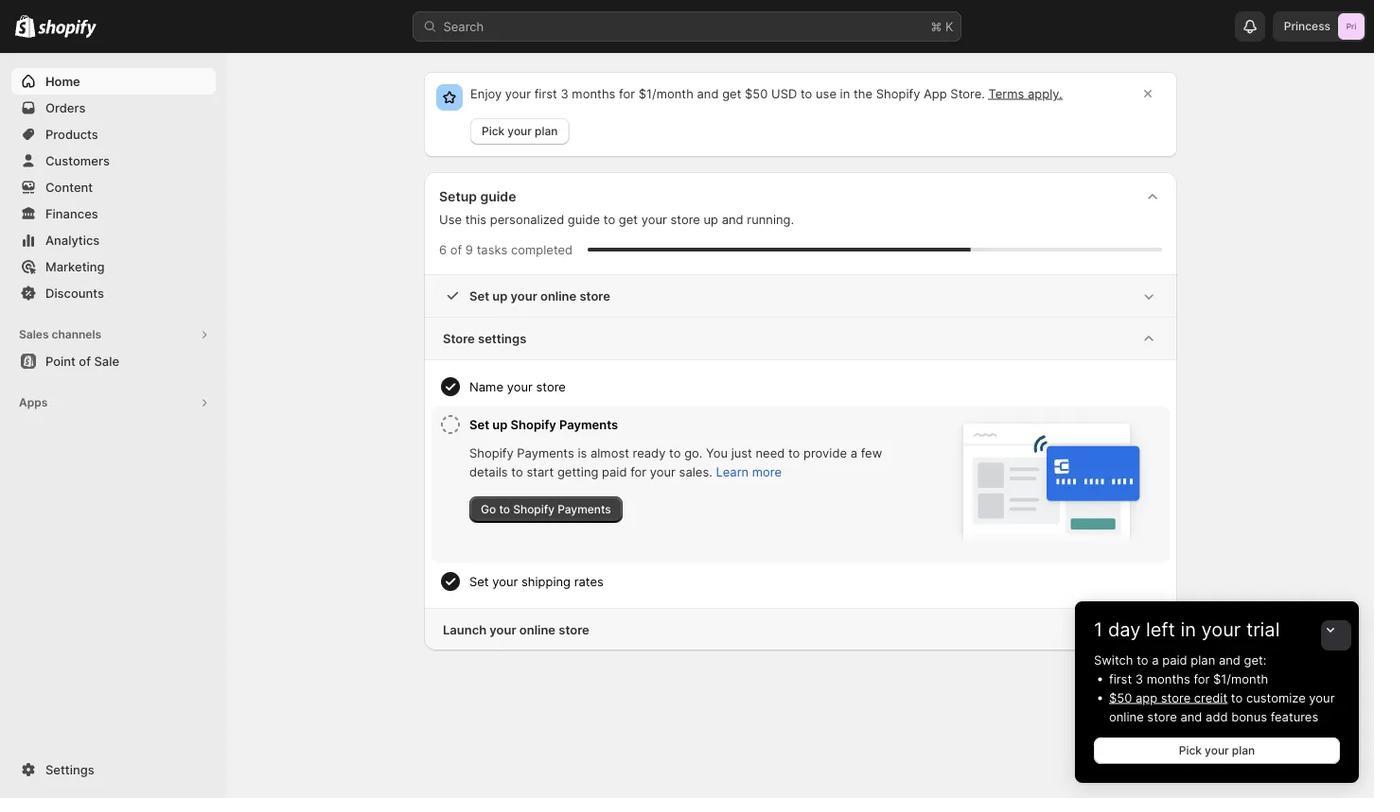Task type: vqa. For each thing, say whether or not it's contained in the screenshot.
'the' inside THIS WILL CREATE A COLLECTION THAT YOU CAN ADD DIGITAL PRODUCTS TO. VAT WILL BE APPLIED TO PRODUCTS IN THE COLLECTION AT CHECKOUT (FOR EUROPEAN CUSTOMERS).
no



Task type: describe. For each thing, give the bounding box(es) containing it.
store settings button
[[424, 318, 1178, 360]]

ready
[[633, 446, 666, 461]]

to right go at the bottom left of the page
[[499, 503, 510, 517]]

1 vertical spatial get
[[619, 212, 638, 227]]

sales
[[19, 328, 49, 342]]

settings link
[[11, 757, 216, 784]]

customize
[[1247, 691, 1306, 706]]

use this personalized guide to get your store up and running.
[[439, 212, 794, 227]]

point of sale button
[[0, 348, 227, 375]]

shopify payments is almost ready to go. you just need to provide a few details to start getting paid for your sales.
[[470, 446, 882, 479]]

set up shopify payments button
[[470, 406, 920, 444]]

store up set up shopify payments
[[536, 380, 566, 394]]

getting
[[557, 465, 599, 479]]

set your shipping rates
[[470, 575, 604, 589]]

0 horizontal spatial in
[[840, 86, 850, 101]]

more
[[752, 465, 782, 479]]

store.
[[951, 86, 985, 101]]

need
[[756, 446, 785, 461]]

bonus
[[1232, 710, 1267, 725]]

store
[[443, 331, 475, 346]]

analytics link
[[11, 227, 216, 254]]

features
[[1271, 710, 1319, 725]]

shopify down start
[[513, 503, 555, 517]]

paid inside 1 day left in your trial element
[[1163, 653, 1188, 668]]

discounts
[[45, 286, 104, 301]]

1 day left in your trial button
[[1075, 602, 1359, 642]]

in inside dropdown button
[[1181, 619, 1196, 642]]

1 vertical spatial online
[[520, 623, 556, 638]]

of for 9
[[450, 242, 462, 257]]

⌘
[[931, 19, 942, 34]]

go to shopify payments link
[[470, 497, 623, 523]]

0 horizontal spatial shopify image
[[15, 15, 35, 38]]

products
[[45, 127, 98, 142]]

a inside 1 day left in your trial element
[[1152, 653, 1159, 668]]

day
[[1108, 619, 1141, 642]]

payments inside "shopify payments is almost ready to go. you just need to provide a few details to start getting paid for your sales."
[[517, 446, 574, 461]]

products link
[[11, 121, 216, 148]]

shopify inside dropdown button
[[511, 417, 556, 432]]

sales channels
[[19, 328, 101, 342]]

your inside to customize your online store and add bonus features
[[1310, 691, 1335, 706]]

content link
[[11, 174, 216, 201]]

name your store
[[470, 380, 566, 394]]

learn more
[[716, 465, 782, 479]]

0 vertical spatial first
[[534, 86, 557, 101]]

details
[[470, 465, 508, 479]]

settings
[[478, 331, 527, 346]]

online for to customize your online store and add bonus features
[[1109, 710, 1144, 725]]

$50 app store credit link
[[1109, 691, 1228, 706]]

start
[[527, 465, 554, 479]]

6
[[439, 242, 447, 257]]

6 of 9 tasks completed
[[439, 242, 573, 257]]

1
[[1094, 619, 1103, 642]]

use
[[816, 86, 837, 101]]

this
[[465, 212, 487, 227]]

discounts link
[[11, 280, 216, 307]]

0 horizontal spatial guide
[[480, 189, 516, 205]]

go.
[[685, 446, 703, 461]]

just
[[731, 446, 752, 461]]

0 horizontal spatial months
[[572, 86, 616, 101]]

1 day left in your trial element
[[1075, 651, 1359, 784]]

few
[[861, 446, 882, 461]]

$50 app store credit
[[1109, 691, 1228, 706]]

for inside 1 day left in your trial element
[[1194, 672, 1210, 687]]

learn
[[716, 465, 749, 479]]

apps
[[19, 396, 48, 410]]

shipping
[[522, 575, 571, 589]]

left
[[1146, 619, 1176, 642]]

name your store button
[[470, 368, 1162, 406]]

rates
[[574, 575, 604, 589]]

home
[[45, 74, 80, 89]]

sale
[[94, 354, 119, 369]]

mark set up shopify payments as done image
[[439, 414, 462, 436]]

customers link
[[11, 148, 216, 174]]

0 vertical spatial up
[[704, 212, 718, 227]]

apply.
[[1028, 86, 1063, 101]]

plan for left pick your plan link
[[535, 124, 558, 138]]

app
[[1136, 691, 1158, 706]]

customers
[[45, 153, 110, 168]]

to customize your online store and add bonus features
[[1109, 691, 1335, 725]]

first 3 months for $1/month
[[1109, 672, 1269, 687]]

completed
[[511, 242, 573, 257]]

point of sale link
[[11, 348, 216, 375]]

is
[[578, 446, 587, 461]]

set up your online store
[[470, 289, 611, 303]]

set for set up your online store
[[470, 289, 489, 303]]

get:
[[1244, 653, 1267, 668]]

finances link
[[11, 201, 216, 227]]

princess image
[[1339, 13, 1365, 40]]

1 horizontal spatial plan
[[1191, 653, 1216, 668]]

switch to a paid plan and get:
[[1094, 653, 1267, 668]]

setup
[[439, 189, 477, 205]]

paid inside "shopify payments is almost ready to go. you just need to provide a few details to start getting paid for your sales."
[[602, 465, 627, 479]]

0 vertical spatial $1/month
[[639, 86, 694, 101]]

orders link
[[11, 95, 216, 121]]

running.
[[747, 212, 794, 227]]

sales channels button
[[11, 322, 216, 348]]

go
[[481, 503, 496, 517]]

point
[[45, 354, 76, 369]]

trial
[[1247, 619, 1280, 642]]



Task type: locate. For each thing, give the bounding box(es) containing it.
1 horizontal spatial pick
[[1179, 745, 1202, 758]]

online for set up your online store
[[541, 289, 577, 303]]

3
[[561, 86, 569, 101], [1136, 672, 1144, 687]]

0 horizontal spatial 3
[[561, 86, 569, 101]]

0 horizontal spatial first
[[534, 86, 557, 101]]

and inside to customize your online store and add bonus features
[[1181, 710, 1203, 725]]

0 vertical spatial payments
[[559, 417, 618, 432]]

1 vertical spatial of
[[79, 354, 91, 369]]

0 vertical spatial for
[[619, 86, 635, 101]]

1 vertical spatial paid
[[1163, 653, 1188, 668]]

pick inside 1 day left in your trial element
[[1179, 745, 1202, 758]]

$50 left usd
[[745, 86, 768, 101]]

1 day left in your trial
[[1094, 619, 1280, 642]]

setup guide
[[439, 189, 516, 205]]

up for set up shopify payments
[[493, 417, 508, 432]]

and left usd
[[697, 86, 719, 101]]

add
[[1206, 710, 1228, 725]]

launch your online store
[[443, 623, 589, 638]]

0 horizontal spatial a
[[851, 446, 858, 461]]

set up shopify payments
[[470, 417, 618, 432]]

for
[[619, 86, 635, 101], [631, 465, 647, 479], [1194, 672, 1210, 687]]

you
[[706, 446, 728, 461]]

online down set your shipping rates
[[520, 623, 556, 638]]

pick your plan link
[[470, 118, 569, 145], [1094, 738, 1340, 765]]

online inside to customize your online store and add bonus features
[[1109, 710, 1144, 725]]

1 vertical spatial pick your plan link
[[1094, 738, 1340, 765]]

store down the first 3 months for $1/month
[[1161, 691, 1191, 706]]

guide up this at top
[[480, 189, 516, 205]]

first inside 1 day left in your trial element
[[1109, 672, 1132, 687]]

use
[[439, 212, 462, 227]]

apps button
[[11, 390, 216, 417]]

1 vertical spatial plan
[[1191, 653, 1216, 668]]

plan down bonus
[[1232, 745, 1255, 758]]

0 horizontal spatial plan
[[535, 124, 558, 138]]

online
[[541, 289, 577, 303], [520, 623, 556, 638], [1109, 710, 1144, 725]]

1 vertical spatial pick
[[1179, 745, 1202, 758]]

0 vertical spatial set
[[470, 289, 489, 303]]

0 horizontal spatial pick
[[482, 124, 505, 138]]

marketing link
[[11, 254, 216, 280]]

payments down getting
[[558, 503, 611, 517]]

to right need
[[788, 446, 800, 461]]

0 vertical spatial $50
[[745, 86, 768, 101]]

online down completed
[[541, 289, 577, 303]]

1 vertical spatial pick your plan
[[1179, 745, 1255, 758]]

0 vertical spatial pick your plan
[[482, 124, 558, 138]]

pick for left pick your plan link
[[482, 124, 505, 138]]

set your shipping rates button
[[470, 563, 1162, 601]]

2 vertical spatial up
[[493, 417, 508, 432]]

your
[[505, 86, 531, 101], [508, 124, 532, 138], [641, 212, 667, 227], [511, 289, 537, 303], [507, 380, 533, 394], [650, 465, 676, 479], [492, 575, 518, 589], [1202, 619, 1241, 642], [490, 623, 516, 638], [1310, 691, 1335, 706], [1205, 745, 1229, 758]]

of
[[450, 242, 462, 257], [79, 354, 91, 369]]

up for set up your online store
[[493, 289, 508, 303]]

up up 'settings'
[[493, 289, 508, 303]]

3 set from the top
[[470, 575, 489, 589]]

2 set from the top
[[470, 417, 489, 432]]

shopify up the details
[[470, 446, 514, 461]]

and left running.
[[722, 212, 744, 227]]

of right 6
[[450, 242, 462, 257]]

to inside to customize your online store and add bonus features
[[1231, 691, 1243, 706]]

set up shopify payments element
[[470, 444, 920, 523]]

1 vertical spatial $50
[[1109, 691, 1132, 706]]

terms
[[989, 86, 1025, 101]]

of inside point of sale link
[[79, 354, 91, 369]]

to left start
[[511, 465, 523, 479]]

1 set from the top
[[470, 289, 489, 303]]

0 vertical spatial of
[[450, 242, 462, 257]]

2 vertical spatial for
[[1194, 672, 1210, 687]]

learn more link
[[716, 465, 782, 479]]

1 vertical spatial guide
[[568, 212, 600, 227]]

switch
[[1094, 653, 1134, 668]]

sales.
[[679, 465, 713, 479]]

plan for the bottom pick your plan link
[[1232, 745, 1255, 758]]

pick your plan
[[482, 124, 558, 138], [1179, 745, 1255, 758]]

pick down to customize your online store and add bonus features
[[1179, 745, 1202, 758]]

0 vertical spatial plan
[[535, 124, 558, 138]]

shopify
[[876, 86, 920, 101], [511, 417, 556, 432], [470, 446, 514, 461], [513, 503, 555, 517]]

1 horizontal spatial guide
[[568, 212, 600, 227]]

2 vertical spatial plan
[[1232, 745, 1255, 758]]

finances
[[45, 206, 98, 221]]

in right left at the bottom right of the page
[[1181, 619, 1196, 642]]

0 horizontal spatial of
[[79, 354, 91, 369]]

$50 inside 1 day left in your trial element
[[1109, 691, 1132, 706]]

pick down 'enjoy' on the top of page
[[482, 124, 505, 138]]

to
[[801, 86, 813, 101], [604, 212, 615, 227], [669, 446, 681, 461], [788, 446, 800, 461], [511, 465, 523, 479], [499, 503, 510, 517], [1137, 653, 1149, 668], [1231, 691, 1243, 706]]

tasks
[[477, 242, 508, 257]]

store left running.
[[671, 212, 700, 227]]

$1/month inside 1 day left in your trial element
[[1214, 672, 1269, 687]]

launch
[[443, 623, 487, 638]]

marketing
[[45, 259, 105, 274]]

almost
[[591, 446, 629, 461]]

store down 'use this personalized guide to get your store up and running.' at the top
[[580, 289, 611, 303]]

set up store settings
[[470, 289, 489, 303]]

1 horizontal spatial a
[[1152, 653, 1159, 668]]

$1/month
[[639, 86, 694, 101], [1214, 672, 1269, 687]]

guide up completed
[[568, 212, 600, 227]]

months inside 1 day left in your trial element
[[1147, 672, 1191, 687]]

paid up the first 3 months for $1/month
[[1163, 653, 1188, 668]]

9
[[466, 242, 473, 257]]

1 horizontal spatial of
[[450, 242, 462, 257]]

0 vertical spatial months
[[572, 86, 616, 101]]

provide
[[804, 446, 847, 461]]

2 vertical spatial online
[[1109, 710, 1144, 725]]

to right personalized
[[604, 212, 615, 227]]

0 horizontal spatial paid
[[602, 465, 627, 479]]

search
[[443, 19, 484, 34]]

0 vertical spatial online
[[541, 289, 577, 303]]

⌘ k
[[931, 19, 954, 34]]

0 horizontal spatial $50
[[745, 86, 768, 101]]

1 vertical spatial in
[[1181, 619, 1196, 642]]

orders
[[45, 100, 86, 115]]

0 vertical spatial get
[[722, 86, 742, 101]]

set right mark set up shopify payments as done icon
[[470, 417, 489, 432]]

first right 'enjoy' on the top of page
[[534, 86, 557, 101]]

to left go.
[[669, 446, 681, 461]]

up down name
[[493, 417, 508, 432]]

0 vertical spatial in
[[840, 86, 850, 101]]

1 horizontal spatial get
[[722, 86, 742, 101]]

credit
[[1194, 691, 1228, 706]]

$50 left app
[[1109, 691, 1132, 706]]

pick your plan for left pick your plan link
[[482, 124, 558, 138]]

store inside to customize your online store and add bonus features
[[1148, 710, 1177, 725]]

1 horizontal spatial in
[[1181, 619, 1196, 642]]

first
[[534, 86, 557, 101], [1109, 672, 1132, 687]]

plan
[[535, 124, 558, 138], [1191, 653, 1216, 668], [1232, 745, 1255, 758]]

your inside "shopify payments is almost ready to go. you just need to provide a few details to start getting paid for your sales."
[[650, 465, 676, 479]]

1 vertical spatial $1/month
[[1214, 672, 1269, 687]]

pick your plan for the bottom pick your plan link
[[1179, 745, 1255, 758]]

store settings
[[443, 331, 527, 346]]

enjoy
[[470, 86, 502, 101]]

0 horizontal spatial pick your plan link
[[470, 118, 569, 145]]

1 vertical spatial a
[[1152, 653, 1159, 668]]

1 horizontal spatial $1/month
[[1214, 672, 1269, 687]]

pick your plan link down add
[[1094, 738, 1340, 765]]

$50
[[745, 86, 768, 101], [1109, 691, 1132, 706]]

pick your plan link down 'enjoy' on the top of page
[[470, 118, 569, 145]]

home link
[[11, 68, 216, 95]]

1 horizontal spatial first
[[1109, 672, 1132, 687]]

1 horizontal spatial 3
[[1136, 672, 1144, 687]]

pick for the bottom pick your plan link
[[1179, 745, 1202, 758]]

store down rates
[[559, 623, 589, 638]]

shopify inside "shopify payments is almost ready to go. you just need to provide a few details to start getting paid for your sales."
[[470, 446, 514, 461]]

and
[[697, 86, 719, 101], [722, 212, 744, 227], [1219, 653, 1241, 668], [1181, 710, 1203, 725]]

shopify right the the at top
[[876, 86, 920, 101]]

up
[[704, 212, 718, 227], [493, 289, 508, 303], [493, 417, 508, 432]]

in
[[840, 86, 850, 101], [1181, 619, 1196, 642]]

plan up the first 3 months for $1/month
[[1191, 653, 1216, 668]]

shopify image
[[15, 15, 35, 38], [38, 19, 97, 38]]

store down $50 app store credit link
[[1148, 710, 1177, 725]]

0 vertical spatial 3
[[561, 86, 569, 101]]

3 inside 1 day left in your trial element
[[1136, 672, 1144, 687]]

1 vertical spatial payments
[[517, 446, 574, 461]]

1 vertical spatial for
[[631, 465, 647, 479]]

and left add
[[1181, 710, 1203, 725]]

payments up start
[[517, 446, 574, 461]]

channels
[[52, 328, 101, 342]]

pick your plan inside 1 day left in your trial element
[[1179, 745, 1255, 758]]

of for sale
[[79, 354, 91, 369]]

set for set up shopify payments
[[470, 417, 489, 432]]

terms apply. link
[[989, 86, 1063, 101]]

1 vertical spatial months
[[1147, 672, 1191, 687]]

a left the few
[[851, 446, 858, 461]]

pick your plan down add
[[1179, 745, 1255, 758]]

shopify down name your store
[[511, 417, 556, 432]]

analytics
[[45, 233, 100, 248]]

first down switch
[[1109, 672, 1132, 687]]

launch your online store button
[[424, 610, 1178, 651]]

guide
[[480, 189, 516, 205], [568, 212, 600, 227]]

to left use at the top
[[801, 86, 813, 101]]

content
[[45, 180, 93, 195]]

k
[[946, 19, 954, 34]]

3 right 'enjoy' on the top of page
[[561, 86, 569, 101]]

to up bonus
[[1231, 691, 1243, 706]]

0 vertical spatial pick your plan link
[[470, 118, 569, 145]]

online down app
[[1109, 710, 1144, 725]]

the
[[854, 86, 873, 101]]

1 vertical spatial up
[[493, 289, 508, 303]]

1 horizontal spatial shopify image
[[38, 19, 97, 38]]

for inside "shopify payments is almost ready to go. you just need to provide a few details to start getting paid for your sales."
[[631, 465, 647, 479]]

and left get:
[[1219, 653, 1241, 668]]

1 horizontal spatial pick your plan
[[1179, 745, 1255, 758]]

set for set your shipping rates
[[470, 575, 489, 589]]

enjoy your first 3 months for $1/month and get $50 usd to use in the shopify app store. terms apply.
[[470, 86, 1063, 101]]

payments
[[559, 417, 618, 432], [517, 446, 574, 461], [558, 503, 611, 517]]

0 vertical spatial paid
[[602, 465, 627, 479]]

princess
[[1284, 19, 1331, 33]]

pick your plan down 'enjoy' on the top of page
[[482, 124, 558, 138]]

payments up is at left
[[559, 417, 618, 432]]

1 vertical spatial set
[[470, 417, 489, 432]]

months
[[572, 86, 616, 101], [1147, 672, 1191, 687]]

up left running.
[[704, 212, 718, 227]]

paid down almost
[[602, 465, 627, 479]]

paid
[[602, 465, 627, 479], [1163, 653, 1188, 668]]

go to shopify payments
[[481, 503, 611, 517]]

1 vertical spatial first
[[1109, 672, 1132, 687]]

personalized
[[490, 212, 564, 227]]

1 horizontal spatial $50
[[1109, 691, 1132, 706]]

1 horizontal spatial pick your plan link
[[1094, 738, 1340, 765]]

in left the the at top
[[840, 86, 850, 101]]

2 vertical spatial set
[[470, 575, 489, 589]]

plan up personalized
[[535, 124, 558, 138]]

2 vertical spatial payments
[[558, 503, 611, 517]]

1 vertical spatial 3
[[1136, 672, 1144, 687]]

0 horizontal spatial pick your plan
[[482, 124, 558, 138]]

0 horizontal spatial get
[[619, 212, 638, 227]]

of left sale
[[79, 354, 91, 369]]

payments for set up shopify payments
[[559, 417, 618, 432]]

set
[[470, 289, 489, 303], [470, 417, 489, 432], [470, 575, 489, 589]]

0 vertical spatial guide
[[480, 189, 516, 205]]

2 horizontal spatial plan
[[1232, 745, 1255, 758]]

a down left at the bottom right of the page
[[1152, 653, 1159, 668]]

0 vertical spatial a
[[851, 446, 858, 461]]

0 vertical spatial pick
[[482, 124, 505, 138]]

get
[[722, 86, 742, 101], [619, 212, 638, 227]]

1 horizontal spatial paid
[[1163, 653, 1188, 668]]

app
[[924, 86, 947, 101]]

payments inside dropdown button
[[559, 417, 618, 432]]

3 up app
[[1136, 672, 1144, 687]]

to right switch
[[1137, 653, 1149, 668]]

set up launch on the left bottom
[[470, 575, 489, 589]]

set up your online store button
[[424, 275, 1178, 317]]

a inside "shopify payments is almost ready to go. you just need to provide a few details to start getting paid for your sales."
[[851, 446, 858, 461]]

payments for go to shopify payments
[[558, 503, 611, 517]]

0 horizontal spatial $1/month
[[639, 86, 694, 101]]

1 horizontal spatial months
[[1147, 672, 1191, 687]]



